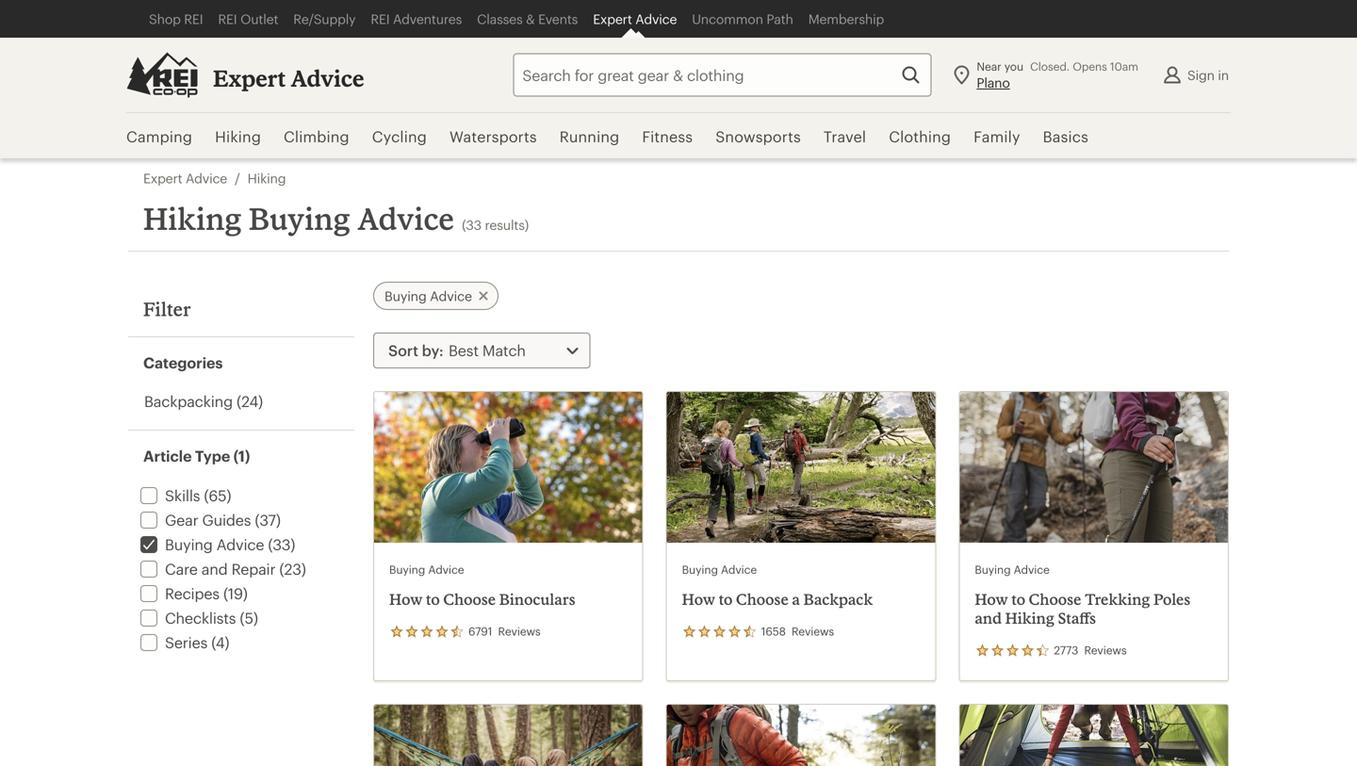 Task type: vqa. For each thing, say whether or not it's contained in the screenshot.


Task type: locate. For each thing, give the bounding box(es) containing it.
fitness button
[[631, 113, 704, 160]]

3 rei from the left
[[371, 11, 390, 26]]

how inside how to choose trekking poles and hiking staffs
[[975, 591, 1008, 608]]

expert advice inside expert advice link
[[593, 11, 677, 26]]

how
[[389, 591, 423, 608], [682, 591, 715, 608], [975, 591, 1008, 608]]

expert advice link right 'events'
[[585, 0, 684, 38]]

1 horizontal spatial and
[[975, 609, 1002, 627]]

plano
[[977, 75, 1010, 90]]

opens
[[1073, 59, 1107, 73]]

trekking
[[1085, 591, 1150, 608]]

clothing
[[889, 128, 951, 145]]

article type (1)
[[143, 447, 250, 465]]

hiking left staffs
[[1005, 609, 1054, 627]]

0 horizontal spatial and
[[201, 560, 228, 578]]

choose for a
[[736, 591, 789, 608]]

sign in
[[1187, 67, 1229, 82]]

reviews down a
[[792, 624, 834, 638]]

backpacking link
[[140, 393, 233, 410]]

expert down 'camping' dropdown button
[[143, 171, 182, 186]]

3 to from the left
[[1012, 591, 1025, 608]]

1 vertical spatial expert advice link
[[213, 64, 364, 92]]

expert advice link
[[585, 0, 684, 38], [213, 64, 364, 92], [143, 170, 227, 187]]

family button
[[962, 113, 1032, 160]]

hiking up /
[[215, 128, 261, 145]]

and
[[201, 560, 228, 578], [975, 609, 1002, 627]]

membership
[[808, 11, 884, 26]]

choose inside how to choose trekking poles and hiking staffs
[[1029, 591, 1081, 608]]

1 horizontal spatial reviews
[[792, 624, 834, 638]]

(4)
[[211, 634, 229, 651]]

expert down rei outlet
[[213, 65, 286, 91]]

2 horizontal spatial how
[[975, 591, 1008, 608]]

rei co-op, go to rei.com home page image
[[126, 52, 198, 98]]

expert advice link down 'camping' dropdown button
[[143, 170, 227, 187]]

rei left adventures
[[371, 11, 390, 26]]

none search field inside expert advice banner
[[479, 53, 931, 97]]

0 horizontal spatial expert
[[143, 171, 182, 186]]

None field
[[513, 53, 931, 97]]

2 vertical spatial expert
[[143, 171, 182, 186]]

1 vertical spatial buying advice link
[[137, 536, 264, 553]]

1 horizontal spatial how
[[682, 591, 715, 608]]

1 horizontal spatial to
[[719, 591, 733, 608]]

3 how from the left
[[975, 591, 1008, 608]]

1 horizontal spatial expert advice
[[593, 11, 677, 26]]

0 horizontal spatial expert advice
[[213, 65, 364, 91]]

how to choose binoculars
[[389, 591, 576, 608]]

1 horizontal spatial choose
[[736, 591, 789, 608]]

(19)
[[223, 585, 248, 602]]

choose
[[443, 591, 496, 608], [736, 591, 789, 608], [1029, 591, 1081, 608]]

1 horizontal spatial rei
[[218, 11, 237, 26]]

to inside how to choose trekking poles and hiking staffs
[[1012, 591, 1025, 608]]

advice down (33
[[430, 288, 472, 303]]

buying advice up how to choose trekking poles and hiking staffs
[[975, 563, 1050, 576]]

buying advice up how to choose binoculars
[[389, 563, 464, 576]]

(65)
[[204, 487, 231, 504]]

2 horizontal spatial rei
[[371, 11, 390, 26]]

and inside skills (65) gear guides (37) buying advice (33) care and repair (23) recipes (19) checklists (5) series (4)
[[201, 560, 228, 578]]

0 vertical spatial buying advice link
[[373, 282, 498, 310]]

cycling
[[372, 128, 427, 145]]

reviews
[[498, 624, 541, 638], [792, 624, 834, 638], [1084, 643, 1127, 657]]

2 horizontal spatial choose
[[1029, 591, 1081, 608]]

&
[[526, 11, 535, 26]]

0 horizontal spatial reviews
[[498, 624, 541, 638]]

buying advice link down (33
[[373, 282, 498, 310]]

choose up 6791
[[443, 591, 496, 608]]

membership link
[[801, 0, 892, 38]]

reviews for trekking
[[1084, 643, 1127, 657]]

0 horizontal spatial how
[[389, 591, 423, 608]]

1 how from the left
[[389, 591, 423, 608]]

expert advice link up the climbing
[[213, 64, 364, 92]]

2 horizontal spatial reviews
[[1084, 643, 1127, 657]]

advice
[[635, 11, 677, 26], [290, 65, 364, 91], [186, 171, 227, 186], [357, 200, 454, 237], [430, 288, 472, 303], [216, 536, 264, 553], [428, 563, 464, 576], [721, 563, 757, 576], [1014, 563, 1050, 576]]

0 horizontal spatial to
[[426, 591, 440, 608]]

gear guides link
[[137, 511, 251, 529]]

and up (19)
[[201, 560, 228, 578]]

how to choose trekking poles and hiking staffs
[[975, 591, 1191, 627]]

near you closed. opens 10am plano
[[977, 59, 1138, 90]]

2 vertical spatial expert advice link
[[143, 170, 227, 187]]

rei right shop
[[184, 11, 203, 26]]

advice up repair
[[216, 536, 264, 553]]

checklists
[[165, 609, 236, 627]]

events
[[538, 11, 578, 26]]

to for how to choose a backpack
[[719, 591, 733, 608]]

3 choose from the left
[[1029, 591, 1081, 608]]

expert advice up the climbing
[[213, 65, 364, 91]]

1 vertical spatial and
[[975, 609, 1002, 627]]

expert right 'events'
[[593, 11, 632, 26]]

2773 reviews
[[1054, 643, 1127, 657]]

how for how to choose binoculars
[[389, 591, 423, 608]]

filter
[[143, 298, 191, 320]]

6791 reviews
[[468, 624, 541, 638]]

categories
[[143, 354, 223, 371]]

snowsports
[[715, 128, 801, 145]]

hiking right /
[[247, 171, 286, 186]]

rei outlet link
[[211, 0, 286, 38]]

and left staffs
[[975, 609, 1002, 627]]

recipes link
[[137, 585, 219, 602]]

choose for binoculars
[[443, 591, 496, 608]]

2773
[[1054, 643, 1078, 657]]

1 vertical spatial expert
[[213, 65, 286, 91]]

skills
[[165, 487, 200, 504]]

rei adventures
[[371, 11, 462, 26]]

1 vertical spatial expert advice
[[213, 65, 364, 91]]

expert
[[593, 11, 632, 26], [213, 65, 286, 91], [143, 171, 182, 186]]

hiking buying advice (33 results)
[[143, 200, 529, 237]]

buying advice link up care and repair link
[[137, 536, 264, 553]]

0 horizontal spatial rei
[[184, 11, 203, 26]]

2 horizontal spatial to
[[1012, 591, 1025, 608]]

a
[[792, 591, 800, 608]]

reviews right '2773'
[[1084, 643, 1127, 657]]

1 horizontal spatial expert
[[213, 65, 286, 91]]

0 vertical spatial expert advice
[[593, 11, 677, 26]]

1658 reviews
[[761, 624, 834, 638]]

to
[[426, 591, 440, 608], [719, 591, 733, 608], [1012, 591, 1025, 608]]

rei for rei outlet
[[218, 11, 237, 26]]

fitness
[[642, 128, 693, 145]]

advice left the uncommon
[[635, 11, 677, 26]]

climbing
[[284, 128, 349, 145]]

0 horizontal spatial buying advice link
[[137, 536, 264, 553]]

choose up "1658"
[[736, 591, 789, 608]]

0 vertical spatial and
[[201, 560, 228, 578]]

1 to from the left
[[426, 591, 440, 608]]

expert advice right 'events'
[[593, 11, 677, 26]]

2 choose from the left
[[736, 591, 789, 608]]

re/supply link
[[286, 0, 363, 38]]

expert advice
[[593, 11, 677, 26], [213, 65, 364, 91]]

None search field
[[479, 53, 931, 97]]

choose for trekking
[[1029, 591, 1081, 608]]

2 horizontal spatial expert
[[593, 11, 632, 26]]

sign
[[1187, 67, 1215, 82]]

watersports
[[450, 128, 537, 145]]

2 how from the left
[[682, 591, 715, 608]]

cycling button
[[361, 113, 438, 160]]

backpacking (24)
[[144, 393, 263, 410]]

buying
[[249, 200, 350, 237], [384, 288, 427, 303], [165, 536, 213, 553], [389, 563, 425, 576], [682, 563, 718, 576], [975, 563, 1011, 576]]

repair
[[231, 560, 275, 578]]

buying advice link
[[373, 282, 498, 310], [137, 536, 264, 553]]

snowsports button
[[704, 113, 812, 160]]

0 horizontal spatial choose
[[443, 591, 496, 608]]

travel button
[[812, 113, 878, 160]]

0 vertical spatial expert advice link
[[585, 0, 684, 38]]

reviews down binoculars
[[498, 624, 541, 638]]

staffs
[[1058, 609, 1096, 627]]

2 rei from the left
[[218, 11, 237, 26]]

buying advice up how to choose a backpack
[[682, 563, 757, 576]]

binoculars
[[499, 591, 576, 608]]

and inside how to choose trekking poles and hiking staffs
[[975, 609, 1002, 627]]

none field inside expert advice banner
[[513, 53, 931, 97]]

2 to from the left
[[719, 591, 733, 608]]

how for how to choose trekking poles and hiking staffs
[[975, 591, 1008, 608]]

adventures
[[393, 11, 462, 26]]

1 choose from the left
[[443, 591, 496, 608]]

basics
[[1043, 128, 1088, 145]]

buying advice
[[384, 288, 472, 303], [389, 563, 464, 576], [682, 563, 757, 576], [975, 563, 1050, 576]]

Search for great gear & clothing text field
[[513, 53, 931, 97]]

rei left 'outlet'
[[218, 11, 237, 26]]

choose up staffs
[[1029, 591, 1081, 608]]

advice left /
[[186, 171, 227, 186]]



Task type: describe. For each thing, give the bounding box(es) containing it.
backpacking
[[144, 393, 233, 410]]

camping button
[[126, 113, 204, 160]]

1658
[[761, 624, 786, 638]]

(5)
[[240, 609, 258, 627]]

travel
[[823, 128, 866, 145]]

uncommon path link
[[684, 0, 801, 38]]

care
[[165, 560, 198, 578]]

poles
[[1154, 591, 1191, 608]]

reviews for a
[[792, 624, 834, 638]]

classes
[[477, 11, 523, 26]]

classes & events link
[[469, 0, 585, 38]]

1 horizontal spatial buying advice link
[[373, 282, 498, 310]]

closed.
[[1030, 59, 1070, 73]]

skills link
[[137, 487, 200, 504]]

hiking inside how to choose trekking poles and hiking staffs
[[1005, 609, 1054, 627]]

care and repair link
[[137, 560, 275, 578]]

advice up how to choose a backpack
[[721, 563, 757, 576]]

buying advice for how to choose binoculars
[[389, 563, 464, 576]]

advice left (33
[[357, 200, 454, 237]]

results)
[[485, 217, 529, 232]]

type (1)
[[195, 447, 250, 465]]

re/supply
[[293, 11, 356, 26]]

1 rei from the left
[[184, 11, 203, 26]]

(24)
[[237, 393, 263, 410]]

article
[[143, 447, 192, 465]]

reviews for binoculars
[[498, 624, 541, 638]]

near
[[977, 59, 1001, 73]]

basics button
[[1032, 113, 1100, 160]]

expert advice banner
[[0, 0, 1357, 160]]

checklists link
[[137, 609, 236, 627]]

search image
[[899, 64, 922, 86]]

outlet
[[240, 11, 278, 26]]

family
[[974, 128, 1020, 145]]

you
[[1004, 59, 1023, 73]]

hiking button
[[204, 113, 272, 160]]

gear
[[165, 511, 198, 529]]

expert advice / hiking
[[143, 171, 286, 186]]

in
[[1218, 67, 1229, 82]]

skills (65) gear guides (37) buying advice (33) care and repair (23) recipes (19) checklists (5) series (4)
[[165, 487, 306, 651]]

climbing button
[[272, 113, 361, 160]]

rei for rei adventures
[[371, 11, 390, 26]]

running button
[[548, 113, 631, 160]]

0 vertical spatial expert
[[593, 11, 632, 26]]

backpack
[[804, 591, 873, 608]]

how for how to choose a backpack
[[682, 591, 715, 608]]

series
[[165, 634, 207, 651]]

hiking link
[[247, 170, 286, 187]]

buying advice for how to choose a backpack
[[682, 563, 757, 576]]

uncommon
[[692, 11, 763, 26]]

shop rei link
[[141, 0, 211, 38]]

series link
[[137, 634, 207, 651]]

hiking inside dropdown button
[[215, 128, 261, 145]]

guides
[[202, 511, 251, 529]]

(33)
[[268, 536, 295, 553]]

buying inside skills (65) gear guides (37) buying advice (33) care and repair (23) recipes (19) checklists (5) series (4)
[[165, 536, 213, 553]]

watersports button
[[438, 113, 548, 160]]

how to choose a backpack
[[682, 591, 873, 608]]

advice down re/supply
[[290, 65, 364, 91]]

(37)
[[255, 511, 281, 529]]

buying advice down (33
[[384, 288, 472, 303]]

/
[[235, 171, 240, 186]]

rei outlet
[[218, 11, 278, 26]]

uncommon path
[[692, 11, 793, 26]]

running
[[560, 128, 619, 145]]

(23)
[[279, 560, 306, 578]]

shop rei
[[149, 11, 203, 26]]

shop
[[149, 11, 181, 26]]

camping
[[126, 128, 192, 145]]

10am
[[1110, 59, 1138, 73]]

sign in link
[[1153, 56, 1236, 94]]

recipes
[[165, 585, 219, 602]]

path
[[767, 11, 793, 26]]

hiking down expert advice / hiking in the left top of the page
[[143, 200, 242, 237]]

to for how to choose trekking poles and hiking staffs
[[1012, 591, 1025, 608]]

advice up how to choose binoculars
[[428, 563, 464, 576]]

rei co-op, go to rei.com home page link
[[126, 52, 198, 98]]

6791
[[468, 624, 492, 638]]

advice up how to choose trekking poles and hiking staffs
[[1014, 563, 1050, 576]]

to for how to choose binoculars
[[426, 591, 440, 608]]

buying advice for how to choose trekking poles and hiking staffs
[[975, 563, 1050, 576]]

advice inside skills (65) gear guides (37) buying advice (33) care and repair (23) recipes (19) checklists (5) series (4)
[[216, 536, 264, 553]]

classes & events
[[477, 11, 578, 26]]

rei adventures link
[[363, 0, 469, 38]]

clothing button
[[878, 113, 962, 160]]

(33
[[462, 217, 482, 232]]



